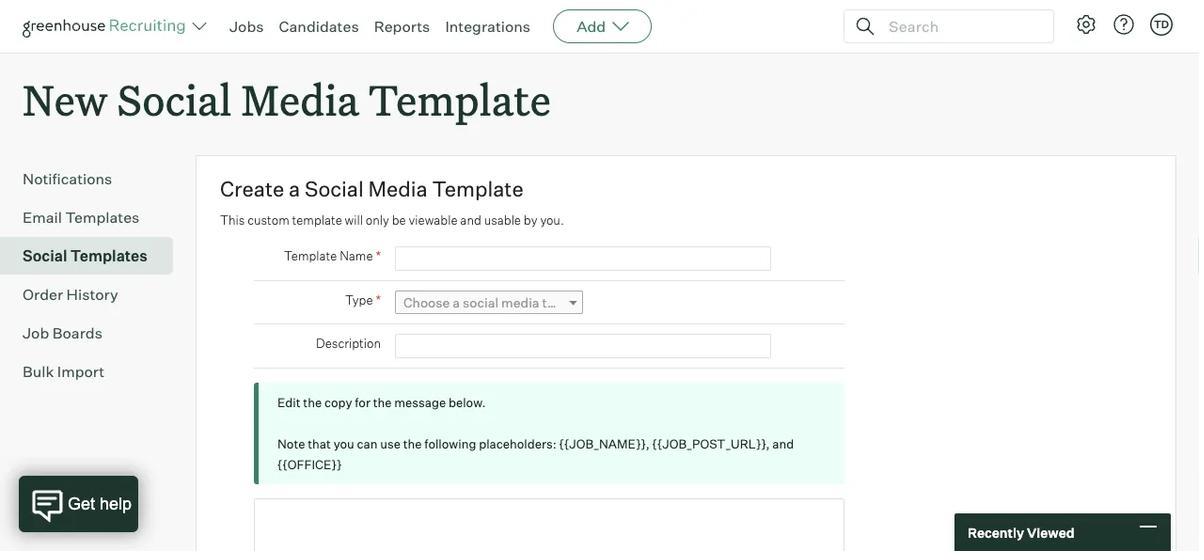 Task type: locate. For each thing, give the bounding box(es) containing it.
social
[[117, 71, 232, 127], [305, 176, 364, 202], [23, 247, 67, 265]]

and left usable on the left top
[[460, 213, 482, 228]]

template
[[292, 213, 342, 228]]

edit
[[278, 395, 301, 410]]

social templates link
[[23, 245, 166, 267]]

bulk
[[23, 362, 54, 381]]

you
[[334, 437, 354, 452]]

Template Name text field
[[395, 247, 771, 271]]

job
[[23, 324, 49, 343]]

viewable
[[409, 213, 458, 228]]

1 vertical spatial *
[[376, 292, 381, 308]]

template down integrations link
[[369, 71, 551, 127]]

media up be
[[368, 176, 428, 202]]

social inside social templates link
[[23, 247, 67, 265]]

viewed
[[1027, 524, 1075, 541]]

1 horizontal spatial a
[[453, 295, 460, 311]]

bulk import
[[23, 362, 105, 381]]

* right type
[[376, 292, 381, 308]]

order history
[[23, 285, 118, 304]]

0 vertical spatial templates
[[65, 208, 140, 227]]

* right name
[[376, 248, 381, 264]]

email templates
[[23, 208, 140, 227]]

configure image
[[1075, 13, 1098, 36]]

a for choose
[[453, 295, 460, 311]]

jobs link
[[230, 17, 264, 36]]

import
[[57, 362, 105, 381]]

add
[[577, 17, 606, 36]]

the right for
[[373, 395, 392, 410]]

template inside template name *
[[284, 248, 337, 263]]

new social media template
[[23, 71, 551, 127]]

media down candidates link
[[241, 71, 359, 127]]

0 vertical spatial media
[[241, 71, 359, 127]]

recently viewed
[[968, 524, 1075, 541]]

templates down the notifications link
[[65, 208, 140, 227]]

0 vertical spatial social
[[117, 71, 232, 127]]

1 vertical spatial and
[[773, 437, 794, 452]]

description
[[316, 336, 381, 351]]

None text field
[[254, 499, 845, 551]]

candidates
[[279, 17, 359, 36]]

order history link
[[23, 283, 166, 306]]

the
[[303, 395, 322, 410], [373, 395, 392, 410], [403, 437, 422, 452]]

templates down email templates link at left
[[70, 247, 148, 265]]

and inside {{job_name}}, {{job_post_url}}, and {{office}}
[[773, 437, 794, 452]]

{{job_post_url}},
[[652, 437, 770, 452]]

0 horizontal spatial social
[[23, 247, 67, 265]]

0 horizontal spatial the
[[303, 395, 322, 410]]

the right edit
[[303, 395, 322, 410]]

message
[[394, 395, 446, 410]]

0 horizontal spatial a
[[289, 176, 300, 202]]

notifications link
[[23, 168, 166, 190]]

job boards
[[23, 324, 102, 343]]

copy
[[325, 395, 352, 410]]

template down template
[[284, 248, 337, 263]]

Search text field
[[884, 13, 1037, 40]]

a
[[289, 176, 300, 202], [453, 295, 460, 311]]

order
[[23, 285, 63, 304]]

choose a social media type
[[404, 295, 570, 311]]

job boards link
[[23, 322, 166, 345]]

2 vertical spatial template
[[284, 248, 337, 263]]

placeholders:
[[479, 437, 557, 452]]

{{office}}
[[278, 457, 342, 472]]

type *
[[345, 292, 381, 308]]

0 vertical spatial and
[[460, 213, 482, 228]]

templates
[[65, 208, 140, 227], [70, 247, 148, 265]]

recently
[[968, 524, 1024, 541]]

2 * from the top
[[376, 292, 381, 308]]

and
[[460, 213, 482, 228], [773, 437, 794, 452]]

0 vertical spatial a
[[289, 176, 300, 202]]

reports link
[[374, 17, 430, 36]]

a left social
[[453, 295, 460, 311]]

media
[[241, 71, 359, 127], [368, 176, 428, 202]]

a up template
[[289, 176, 300, 202]]

1 horizontal spatial social
[[117, 71, 232, 127]]

template
[[369, 71, 551, 127], [432, 176, 524, 202], [284, 248, 337, 263]]

1 vertical spatial a
[[453, 295, 460, 311]]

2 vertical spatial social
[[23, 247, 67, 265]]

template up usable on the left top
[[432, 176, 524, 202]]

templates for social templates
[[70, 247, 148, 265]]

td button
[[1151, 13, 1173, 36]]

and right {{job_post_url}},
[[773, 437, 794, 452]]

notifications
[[23, 170, 112, 188]]

0 vertical spatial *
[[376, 248, 381, 264]]

that
[[308, 437, 331, 452]]

create
[[220, 176, 284, 202]]

1 horizontal spatial and
[[773, 437, 794, 452]]

1 vertical spatial social
[[305, 176, 364, 202]]

1 horizontal spatial media
[[368, 176, 428, 202]]

templates for email templates
[[65, 208, 140, 227]]

below.
[[449, 395, 486, 410]]

this
[[220, 213, 245, 228]]

history
[[66, 285, 118, 304]]

the right use at left bottom
[[403, 437, 422, 452]]

this custom template will only be viewable and usable by you.
[[220, 213, 564, 228]]

*
[[376, 248, 381, 264], [376, 292, 381, 308]]

1 vertical spatial templates
[[70, 247, 148, 265]]



Task type: vqa. For each thing, say whether or not it's contained in the screenshot.
Recently
yes



Task type: describe. For each thing, give the bounding box(es) containing it.
0 horizontal spatial media
[[241, 71, 359, 127]]

social templates
[[23, 247, 148, 265]]

1 vertical spatial media
[[368, 176, 428, 202]]

{{job_name}}, {{job_post_url}}, and {{office}}
[[278, 437, 794, 472]]

type
[[542, 295, 570, 311]]

media
[[501, 295, 540, 311]]

type
[[345, 292, 373, 307]]

edit the copy for the message below.
[[278, 395, 486, 410]]

1 horizontal spatial the
[[373, 395, 392, 410]]

can
[[357, 437, 378, 452]]

new
[[23, 71, 107, 127]]

only
[[366, 213, 389, 228]]

reports
[[374, 17, 430, 36]]

candidates link
[[279, 17, 359, 36]]

2 horizontal spatial the
[[403, 437, 422, 452]]

you.
[[540, 213, 564, 228]]

0 horizontal spatial and
[[460, 213, 482, 228]]

create a social media template
[[220, 176, 524, 202]]

template name *
[[284, 248, 381, 264]]

boards
[[52, 324, 102, 343]]

greenhouse recruiting image
[[23, 15, 192, 38]]

following
[[425, 437, 476, 452]]

will
[[345, 213, 363, 228]]

integrations
[[445, 17, 531, 36]]

use
[[380, 437, 401, 452]]

note
[[278, 437, 305, 452]]

be
[[392, 213, 406, 228]]

bulk import link
[[23, 360, 166, 383]]

social
[[463, 295, 499, 311]]

for
[[355, 395, 371, 410]]

by
[[524, 213, 538, 228]]

email templates link
[[23, 206, 166, 229]]

add button
[[553, 9, 652, 43]]

0 vertical spatial template
[[369, 71, 551, 127]]

name
[[340, 248, 373, 263]]

2 horizontal spatial social
[[305, 176, 364, 202]]

choose a social media type link
[[395, 291, 583, 314]]

jobs
[[230, 17, 264, 36]]

note that you can use the following placeholders:
[[278, 437, 559, 452]]

a for create
[[289, 176, 300, 202]]

{{job_name}},
[[559, 437, 650, 452]]

td button
[[1147, 9, 1177, 40]]

custom
[[248, 213, 290, 228]]

usable
[[484, 213, 521, 228]]

1 * from the top
[[376, 248, 381, 264]]

1 vertical spatial template
[[432, 176, 524, 202]]

email
[[23, 208, 62, 227]]

td
[[1154, 18, 1169, 31]]

choose
[[404, 295, 450, 311]]

Description text field
[[395, 334, 771, 359]]

integrations link
[[445, 17, 531, 36]]



